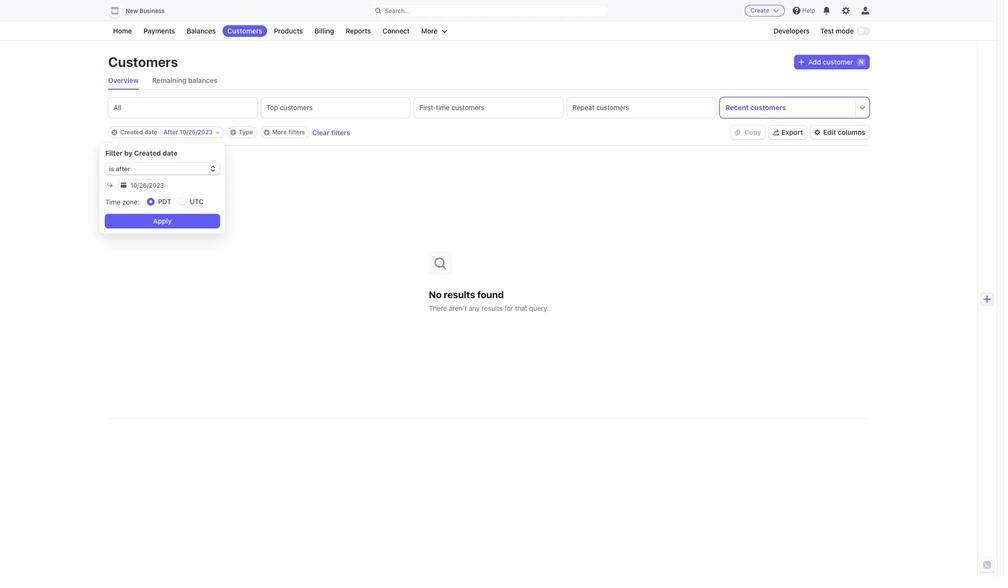 Task type: vqa. For each thing, say whether or not it's contained in the screenshot.
More related to More filters
yes



Task type: describe. For each thing, give the bounding box(es) containing it.
time zone:
[[105, 198, 140, 206]]

connect
[[383, 27, 410, 35]]

edit
[[824, 128, 837, 136]]

pdt
[[158, 197, 171, 206]]

10/26/2023
[[180, 129, 213, 136]]

export
[[782, 128, 804, 136]]

repeat
[[573, 103, 595, 112]]

recent customers link
[[721, 98, 856, 118]]

customers for repeat customers
[[597, 103, 630, 112]]

mode
[[836, 27, 854, 35]]

connect link
[[378, 25, 415, 37]]

tab list containing overview
[[108, 72, 870, 90]]

reports link
[[341, 25, 376, 37]]

add type image
[[230, 130, 236, 135]]

copy
[[745, 128, 762, 136]]

open overflow menu image
[[860, 105, 866, 110]]

columns
[[838, 128, 866, 136]]

created inside clear filters toolbar
[[120, 129, 143, 136]]

zone:
[[123, 198, 140, 206]]

all link
[[108, 98, 257, 118]]

time
[[436, 103, 450, 112]]

after 10/26/2023
[[164, 129, 213, 136]]

no
[[429, 289, 442, 300]]

more for more filters
[[272, 129, 287, 136]]

by
[[124, 149, 133, 157]]

edit columns
[[824, 128, 866, 136]]

customers for top customers
[[280, 103, 313, 112]]

first-
[[420, 103, 436, 112]]

0 horizontal spatial results
[[444, 289, 476, 300]]

help button
[[789, 3, 820, 18]]

add more filters image
[[264, 130, 270, 135]]

after
[[164, 129, 178, 136]]

remaining balances
[[152, 76, 218, 84]]

2 customers from the left
[[452, 103, 485, 112]]

create
[[751, 7, 770, 14]]

clear filters button
[[313, 128, 351, 137]]

found
[[478, 289, 504, 300]]

remaining balances link
[[152, 72, 218, 89]]

all
[[114, 103, 121, 112]]

recent customers
[[726, 103, 787, 112]]

that
[[515, 304, 528, 312]]

clear filters toolbar
[[108, 127, 351, 138]]

query.
[[530, 304, 549, 312]]

home
[[113, 27, 132, 35]]

customers link
[[223, 25, 267, 37]]

remaining
[[152, 76, 187, 84]]

top
[[267, 103, 278, 112]]

more button
[[417, 25, 453, 37]]

customer
[[824, 58, 854, 66]]

help
[[803, 7, 816, 14]]

recent
[[726, 103, 749, 112]]

filters for clear filters
[[332, 128, 351, 137]]

1 vertical spatial date
[[163, 149, 178, 157]]

type
[[239, 129, 253, 136]]

time
[[105, 198, 121, 206]]

overview link
[[108, 72, 139, 89]]

billing
[[315, 27, 334, 35]]



Task type: locate. For each thing, give the bounding box(es) containing it.
filters for more filters
[[289, 129, 305, 136]]

payments link
[[139, 25, 180, 37]]

results
[[444, 289, 476, 300], [482, 304, 503, 312]]

created right remove created date icon
[[120, 129, 143, 136]]

reports
[[346, 27, 371, 35]]

1 vertical spatial tab list
[[108, 98, 870, 118]]

Search… text field
[[370, 5, 608, 17]]

1 vertical spatial customers
[[108, 54, 178, 70]]

utc
[[190, 197, 204, 206]]

svg image
[[735, 130, 741, 135]]

more
[[422, 27, 438, 35], [272, 129, 287, 136]]

export button
[[769, 126, 807, 139]]

search…
[[385, 7, 410, 14]]

1 customers from the left
[[280, 103, 313, 112]]

tab list
[[108, 72, 870, 90], [108, 98, 870, 118]]

0 horizontal spatial date
[[145, 129, 157, 136]]

new business button
[[108, 4, 175, 17]]

customers left products
[[228, 27, 262, 35]]

0 vertical spatial results
[[444, 289, 476, 300]]

products
[[274, 27, 303, 35]]

more inside button
[[422, 27, 438, 35]]

more inside clear filters toolbar
[[272, 129, 287, 136]]

1 horizontal spatial more
[[422, 27, 438, 35]]

4 customers from the left
[[751, 103, 787, 112]]

n
[[860, 58, 864, 66]]

more right connect
[[422, 27, 438, 35]]

0 vertical spatial customers
[[228, 27, 262, 35]]

1 vertical spatial more
[[272, 129, 287, 136]]

developers
[[774, 27, 810, 35]]

date down after
[[163, 149, 178, 157]]

1 horizontal spatial date
[[163, 149, 178, 157]]

0 vertical spatial date
[[145, 129, 157, 136]]

repeat customers
[[573, 103, 630, 112]]

more right add more filters image
[[272, 129, 287, 136]]

balances link
[[182, 25, 221, 37]]

customers right time
[[452, 103, 485, 112]]

Search… search field
[[370, 5, 608, 17]]

filters right clear on the top left of the page
[[332, 128, 351, 137]]

business
[[140, 7, 165, 15]]

test mode
[[821, 27, 854, 35]]

None text field
[[127, 180, 167, 191]]

top customers
[[267, 103, 313, 112]]

new business
[[126, 7, 165, 15]]

0 vertical spatial tab list
[[108, 72, 870, 90]]

first-time customers link
[[414, 98, 564, 118]]

create button
[[745, 5, 785, 16]]

date inside clear filters toolbar
[[145, 129, 157, 136]]

customers right top
[[280, 103, 313, 112]]

created
[[120, 129, 143, 136], [134, 149, 161, 157]]

svg image
[[799, 59, 805, 65]]

clear filters
[[313, 128, 351, 137]]

there
[[429, 304, 447, 312]]

more for more
[[422, 27, 438, 35]]

2 tab list from the top
[[108, 98, 870, 118]]

0 horizontal spatial filters
[[289, 129, 305, 136]]

repeat customers link
[[568, 98, 717, 118]]

created date
[[120, 129, 157, 136]]

more filters
[[272, 129, 305, 136]]

billing link
[[310, 25, 339, 37]]

tab list containing all
[[108, 98, 870, 118]]

date
[[145, 129, 157, 136], [163, 149, 178, 157]]

edit columns button
[[811, 126, 870, 139]]

customers right repeat
[[597, 103, 630, 112]]

1 vertical spatial results
[[482, 304, 503, 312]]

home link
[[108, 25, 137, 37]]

0 horizontal spatial customers
[[108, 54, 178, 70]]

apply button
[[105, 214, 220, 228]]

developers link
[[769, 25, 815, 37]]

3 customers from the left
[[597, 103, 630, 112]]

edit created date image
[[216, 131, 220, 134]]

filter
[[105, 149, 123, 157]]

filters left clear on the top left of the page
[[289, 129, 305, 136]]

customers up overview
[[108, 54, 178, 70]]

filter by created date
[[105, 149, 178, 157]]

add
[[809, 58, 822, 66]]

customers up copy
[[751, 103, 787, 112]]

test
[[821, 27, 835, 35]]

any
[[469, 304, 480, 312]]

created right by
[[134, 149, 161, 157]]

0 vertical spatial more
[[422, 27, 438, 35]]

clear
[[313, 128, 330, 137]]

payments
[[144, 27, 175, 35]]

1 vertical spatial created
[[134, 149, 161, 157]]

overview
[[108, 76, 139, 84]]

top customers link
[[261, 98, 411, 118]]

add customer
[[809, 58, 854, 66]]

copy button
[[731, 126, 766, 139]]

balances
[[188, 76, 218, 84]]

notifications image
[[823, 7, 831, 15]]

no results found there aren't any results for that query.
[[429, 289, 549, 312]]

for
[[505, 304, 514, 312]]

customers
[[280, 103, 313, 112], [452, 103, 485, 112], [597, 103, 630, 112], [751, 103, 787, 112]]

new
[[126, 7, 138, 15]]

balances
[[187, 27, 216, 35]]

customers for recent customers
[[751, 103, 787, 112]]

1 tab list from the top
[[108, 72, 870, 90]]

filters
[[332, 128, 351, 137], [289, 129, 305, 136]]

date left after
[[145, 129, 157, 136]]

results down found
[[482, 304, 503, 312]]

0 vertical spatial created
[[120, 129, 143, 136]]

apply
[[153, 217, 172, 225]]

1 horizontal spatial customers
[[228, 27, 262, 35]]

remove created date image
[[112, 130, 117, 135]]

results up aren't
[[444, 289, 476, 300]]

first-time customers
[[420, 103, 485, 112]]

0 horizontal spatial more
[[272, 129, 287, 136]]

products link
[[269, 25, 308, 37]]

aren't
[[449, 304, 467, 312]]

customers
[[228, 27, 262, 35], [108, 54, 178, 70]]

1 horizontal spatial filters
[[332, 128, 351, 137]]

1 horizontal spatial results
[[482, 304, 503, 312]]



